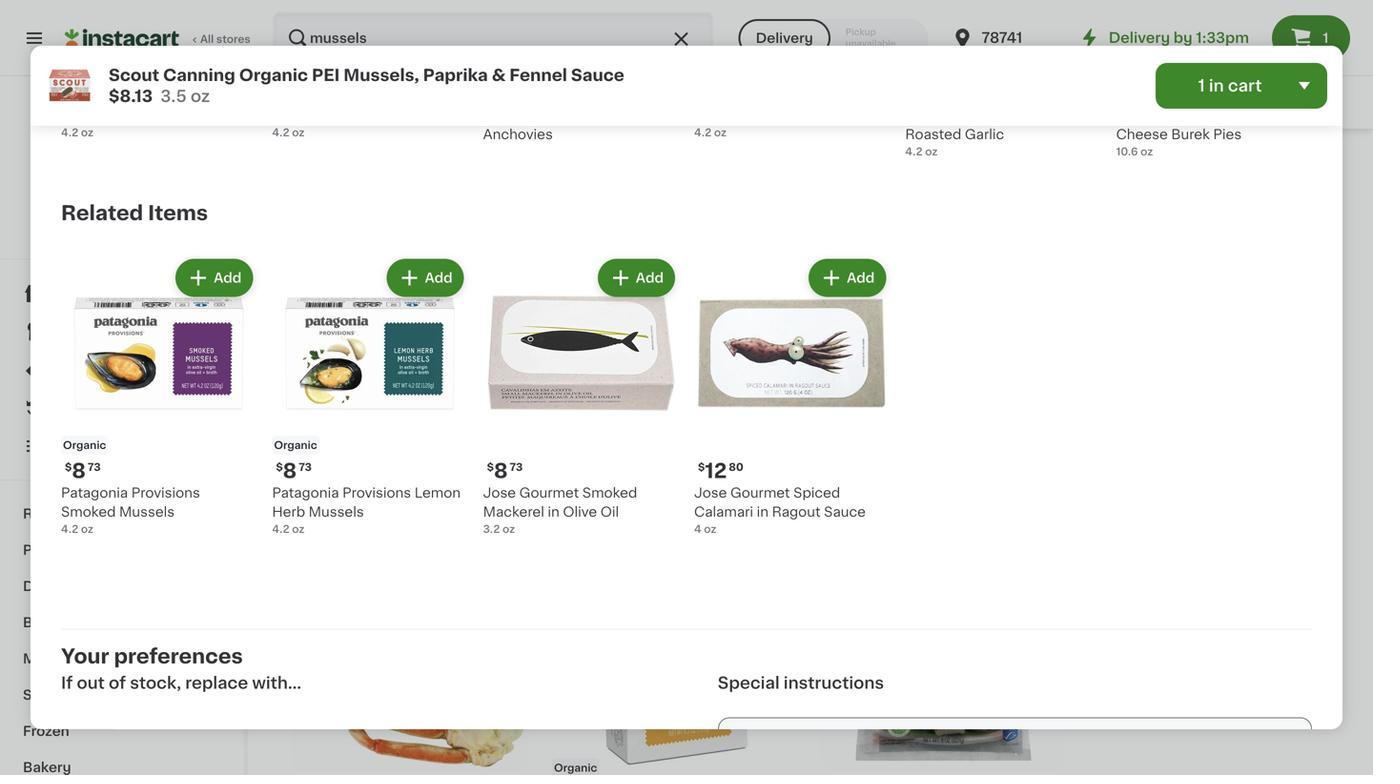 Task type: locate. For each thing, give the bounding box(es) containing it.
lemon inside patagonia provisions lemon herb mussels 4.2 oz
[[415, 486, 461, 500]]

fennel
[[510, 67, 567, 83]]

patagonia provisions smoked mussels 4.2 oz down delivery 'button'
[[694, 90, 833, 138]]

sauce up patagonia provisions lemon olive spanish white anchovies
[[571, 67, 625, 83]]

1 horizontal spatial $ 8 14
[[487, 64, 522, 84]]

provisions inside the 8 patagonia provisions smoked mussels 4.2 oz
[[356, 442, 425, 456]]

1 vertical spatial sauce
[[824, 506, 866, 519]]

patagonia provisions smoked mussels 4.2 oz inside item carousel region
[[61, 486, 200, 535]]

1 horizontal spatial buy
[[1122, 92, 1143, 103]]

sauce inside scout canning organic pei mussels, paprika & fennel sauce $8.13 3.5 oz
[[571, 67, 625, 83]]

& up if
[[61, 652, 73, 666]]

gourmet inside jose gourmet spiced calamari in ragout sauce 4 oz
[[731, 486, 790, 500]]

$ 7 79
[[276, 64, 310, 84]]

2 jose from the left
[[483, 486, 516, 500]]

add for patagonia provisions smoked mussels
[[214, 272, 242, 285]]

jose inside jose gourmet spiced calamari in ragout sauce 4 oz
[[694, 486, 727, 500]]

add
[[214, 272, 242, 285], [425, 272, 453, 285], [636, 272, 664, 285], [847, 272, 875, 285]]

2 gourmet from the left
[[519, 486, 579, 500]]

product group
[[286, 0, 537, 126], [552, 0, 803, 126], [61, 255, 257, 537], [272, 255, 468, 537], [483, 255, 679, 537], [694, 255, 890, 537], [286, 523, 537, 775]]

delivery inside "link"
[[1109, 31, 1170, 45]]

seafood
[[76, 652, 134, 666]]

1 jose from the left
[[694, 486, 727, 500]]

gourmet inside jose gourmet smoked mackerel in olive oil 3.2 oz
[[519, 486, 579, 500]]

central market logo image
[[80, 99, 164, 183]]

buy inside the buy it again link
[[53, 402, 80, 415]]

$ inside $ 6 98 /lb
[[1088, 34, 1095, 44]]

ragout
[[772, 506, 821, 519]]

4 add button from the left
[[811, 261, 884, 295]]

80
[[729, 462, 744, 473]]

herb for patagonia provisions lemon herb mussels
[[744, 58, 777, 71]]

1 for 1
[[1323, 31, 1329, 45]]

1 horizontal spatial in
[[757, 506, 769, 519]]

0 vertical spatial lemon
[[695, 58, 741, 71]]

0 vertical spatial patagonia provisions smoked mussels
[[286, 58, 483, 90]]

if out of stock, replace with...
[[61, 675, 301, 692]]

2,
[[1169, 92, 1178, 103]]

1 horizontal spatial jose
[[694, 486, 727, 500]]

4.2
[[61, 127, 78, 138], [694, 127, 712, 138], [272, 127, 289, 138], [905, 146, 923, 157], [286, 480, 303, 490], [552, 480, 570, 490], [61, 524, 78, 535], [272, 524, 289, 535]]

0 vertical spatial olive
[[483, 109, 517, 122]]

$ 8 14 left scout
[[65, 64, 100, 84]]

smoked right mussels,
[[429, 58, 483, 71]]

0 vertical spatial roasted
[[272, 109, 328, 122]]

0 horizontal spatial herb
[[272, 506, 305, 519]]

73 up patagonia provisions lemon olive spanish white anchovies
[[579, 34, 592, 44]]

herb
[[744, 58, 777, 71], [272, 506, 305, 519]]

1 horizontal spatial olive
[[563, 506, 597, 519]]

0 horizontal spatial 1
[[1198, 78, 1205, 94]]

$ 8 14 for patagonia provisions lemon olive spanish white anchovies
[[487, 64, 522, 84]]

0 horizontal spatial olive
[[483, 109, 517, 122]]

frozen
[[23, 725, 69, 738]]

1 horizontal spatial 64
[[1147, 65, 1162, 76]]

$ 8 14
[[65, 64, 100, 84], [487, 64, 522, 84]]

jose down 12
[[694, 486, 727, 500]]

2 white from the left
[[962, 109, 1001, 122]]

2 horizontal spatial mackerel
[[483, 506, 544, 519]]

preferences
[[114, 647, 243, 667]]

0 horizontal spatial garlic
[[332, 109, 371, 122]]

related items
[[61, 203, 208, 223]]

organic
[[288, 12, 331, 22], [554, 12, 597, 22], [696, 43, 740, 54], [907, 43, 951, 54], [239, 67, 308, 83], [288, 396, 331, 406], [554, 396, 597, 406], [820, 396, 864, 406], [63, 440, 106, 451], [274, 440, 317, 451], [554, 763, 597, 774]]

patagonia provisions roasted garlic mackerel 4.2 oz
[[272, 90, 436, 138]]

patagonia inside patagonia provisions smoked mackerel 4.2 oz
[[61, 90, 128, 103]]

lemon inside patagonia provisions lemon olive spanish white anchovies
[[626, 90, 672, 103]]

1 add button from the left
[[177, 261, 251, 295]]

oz inside patagonia provisions smoked mackerel 4.2 oz
[[81, 127, 93, 138]]

oz inside patagonia provisions lemon herb mussels 4.2 oz
[[292, 524, 305, 535]]

1 horizontal spatial garlic
[[965, 128, 1004, 141]]

0 vertical spatial 64
[[849, 34, 863, 44]]

0 horizontal spatial buy
[[53, 402, 80, 415]]

special instructions
[[718, 675, 884, 692]]

balkan
[[1117, 109, 1161, 122]]

3 add from the left
[[636, 272, 664, 285]]

0 vertical spatial sauce
[[571, 67, 625, 83]]

0 horizontal spatial spanish
[[521, 109, 574, 122]]

14 left scout
[[88, 65, 100, 76]]

sauce
[[571, 67, 625, 83], [824, 506, 866, 519]]

2 horizontal spatial in
[[1209, 78, 1224, 94]]

1 vertical spatial lemon
[[626, 90, 672, 103]]

delivery
[[1109, 31, 1170, 45], [756, 31, 813, 45]]

gourmet for 12
[[731, 486, 790, 500]]

1 14 from the left
[[88, 65, 100, 76]]

related
[[61, 203, 143, 223]]

patagonia provisions spanish white anchovies, roasted garlic 4.2 oz
[[905, 90, 1078, 157]]

sauce down spiced on the right
[[824, 506, 866, 519]]

patagonia provisions lemon olive spanish white anchovies
[[483, 90, 672, 141]]

mackerel up 3.2
[[483, 506, 544, 519]]

add inside product group
[[847, 272, 875, 285]]

lemon for patagonia provisions lemon herb mussels 4.2 oz
[[415, 486, 461, 500]]

delivery inside 'button'
[[756, 31, 813, 45]]

79
[[297, 65, 310, 76]]

0 horizontal spatial in
[[548, 506, 560, 519]]

add for patagonia provisions lemon herb mussels
[[425, 272, 453, 285]]

in for 8
[[548, 506, 560, 519]]

recommended searches element
[[263, 76, 1373, 129]]

14 right paprika
[[510, 65, 522, 76]]

10.6
[[1117, 146, 1138, 157]]

sauce inside jose gourmet spiced calamari in ragout sauce 4 oz
[[824, 506, 866, 519]]

smoked inside patagonia provisions smoked mussels
[[429, 58, 483, 71]]

1 vertical spatial garlic
[[965, 128, 1004, 141]]

cheese
[[1117, 128, 1168, 141]]

2 spanish from the left
[[905, 109, 959, 122]]

1 horizontal spatial patagonia provisions smoked mussels 4.2 oz
[[694, 90, 833, 138]]

buy any 2, save $1
[[1122, 92, 1220, 103]]

jose for 8
[[483, 486, 516, 500]]

1 horizontal spatial spanish
[[905, 109, 959, 122]]

of
[[109, 675, 126, 692]]

$ 8 73 for mussels
[[65, 461, 101, 481]]

oz inside patagonia provisions spanish white anchovies, roasted garlic 4.2 oz
[[925, 146, 938, 157]]

smoked up 3.2
[[429, 442, 483, 456]]

None search field
[[273, 11, 714, 65]]

$ 8 73
[[290, 33, 326, 53], [556, 33, 592, 53], [65, 461, 101, 481], [276, 461, 312, 481], [487, 461, 523, 481]]

$ 8 73 up 3.2
[[487, 461, 523, 481]]

14
[[88, 65, 100, 76], [510, 65, 522, 76]]

1 horizontal spatial roasted
[[905, 128, 962, 141]]

0 vertical spatial organic button
[[818, 156, 1069, 478]]

oz
[[191, 88, 210, 104], [81, 127, 93, 138], [714, 127, 727, 138], [292, 127, 305, 138], [925, 146, 938, 157], [1141, 146, 1153, 157], [306, 480, 319, 490], [572, 480, 585, 490], [81, 524, 93, 535], [704, 524, 717, 535], [292, 524, 305, 535], [503, 524, 515, 535]]

jose up 3.2
[[483, 486, 516, 500]]

lemon inside patagonia provisions lemon herb mussels
[[695, 58, 741, 71]]

1 horizontal spatial gourmet
[[731, 486, 790, 500]]

12
[[705, 461, 727, 481]]

1 vertical spatial olive
[[563, 506, 597, 519]]

smoked down patagonia provisions lemon herb mussels
[[694, 109, 749, 122]]

burek
[[1172, 128, 1210, 141]]

in inside jose gourmet smoked mackerel in olive oil 3.2 oz
[[548, 506, 560, 519]]

oz inside the 8 patagonia provisions smoked mussels 4.2 oz
[[306, 480, 319, 490]]

mussels,
[[344, 67, 419, 83]]

1 vertical spatial patagonia provisions smoked mussels 4.2 oz
[[61, 486, 200, 535]]

& for eggs
[[63, 580, 74, 593]]

1 vertical spatial 1
[[1198, 78, 1205, 94]]

64 up the any
[[1147, 65, 1162, 76]]

bakery link
[[11, 750, 232, 775]]

shop
[[53, 287, 89, 300]]

herb inside patagonia provisions lemon herb mussels
[[744, 58, 777, 71]]

in down 4.2 oz
[[548, 506, 560, 519]]

herb inside patagonia provisions lemon herb mussels 4.2 oz
[[272, 506, 305, 519]]

1 spanish from the left
[[521, 109, 574, 122]]

2 add button from the left
[[389, 261, 462, 295]]

$1
[[1208, 92, 1220, 103]]

1 horizontal spatial lemon
[[626, 90, 672, 103]]

patagonia inside patagonia provisions spanish white anchovies, roasted garlic 4.2 oz
[[905, 90, 972, 103]]

jose inside jose gourmet smoked mackerel in olive oil 3.2 oz
[[483, 486, 516, 500]]

0 horizontal spatial lemon
[[415, 486, 461, 500]]

oz inside patagonia provisions roasted garlic mackerel 4.2 oz
[[292, 127, 305, 138]]

0 vertical spatial garlic
[[332, 109, 371, 122]]

pies
[[1214, 128, 1242, 141]]

4 add from the left
[[847, 272, 875, 285]]

0 horizontal spatial jose
[[483, 486, 516, 500]]

in inside 1 in cart field
[[1209, 78, 1224, 94]]

1 vertical spatial herb
[[272, 506, 305, 519]]

$ inside $ 11 64
[[822, 34, 829, 44]]

/lb
[[1133, 31, 1154, 46]]

smoked down with...
[[272, 730, 327, 743]]

0 horizontal spatial patagonia provisions smoked mussels 4.2 oz
[[61, 486, 200, 535]]

73 up recipes link
[[88, 462, 101, 473]]

0 horizontal spatial mackerel
[[119, 109, 180, 122]]

buy left the it
[[53, 402, 80, 415]]

mackerel inside patagonia provisions smoked mackerel 4.2 oz
[[119, 109, 180, 122]]

78741 button
[[951, 11, 1066, 65]]

lists
[[53, 440, 86, 453]]

dairy
[[23, 580, 60, 593]]

64 right 11
[[849, 34, 863, 44]]

lemon for patagonia provisions lemon herb mussels
[[695, 58, 741, 71]]

spanish
[[521, 109, 574, 122], [905, 109, 959, 122]]

recipes link
[[11, 496, 232, 532]]

roasted
[[272, 109, 328, 122], [905, 128, 962, 141]]

deals link
[[11, 351, 232, 389]]

& left eggs
[[63, 580, 74, 593]]

oz inside balkan bites spinach & cheese burek pies 10.6 oz
[[1141, 146, 1153, 157]]

olive up anchovies
[[483, 109, 517, 122]]

1 horizontal spatial white
[[962, 109, 1001, 122]]

0 horizontal spatial white
[[578, 109, 617, 122]]

special
[[718, 675, 780, 692]]

shop link
[[11, 275, 232, 313]]

1 vertical spatial buy
[[53, 402, 80, 415]]

patagonia inside patagonia provisions roasted garlic mackerel 4.2 oz
[[272, 90, 339, 103]]

smoked inside the 8 patagonia provisions smoked mussels 4.2 oz
[[429, 442, 483, 456]]

1 horizontal spatial sauce
[[824, 506, 866, 519]]

2 $ 8 14 from the left
[[487, 64, 522, 84]]

smoked up oil
[[583, 486, 637, 500]]

73
[[313, 34, 326, 44], [579, 34, 592, 44], [88, 462, 101, 473], [299, 462, 312, 473], [510, 462, 523, 473]]

64 inside $ 11 64
[[849, 34, 863, 44]]

&
[[492, 67, 506, 83], [1260, 109, 1270, 122], [63, 580, 74, 593], [61, 652, 73, 666], [76, 689, 87, 702]]

jose gourmet spiced calamari in ragout sauce 4 oz
[[694, 486, 866, 535]]

mackerel for patagonia
[[119, 109, 180, 122]]

in
[[1209, 78, 1224, 94], [757, 506, 769, 519], [548, 506, 560, 519]]

spanish inside patagonia provisions lemon olive spanish white anchovies
[[521, 109, 574, 122]]

lists link
[[11, 427, 232, 465]]

white inside patagonia provisions spanish white anchovies, roasted garlic 4.2 oz
[[962, 109, 1001, 122]]

0 vertical spatial herb
[[744, 58, 777, 71]]

73 up patagonia provisions lemon herb mussels 4.2 oz
[[299, 462, 312, 473]]

canning
[[163, 67, 235, 83]]

73 for herb
[[299, 462, 312, 473]]

2 horizontal spatial lemon
[[695, 58, 741, 71]]

policy
[[134, 212, 167, 223]]

white down patagonia provisions lemon herb mussels
[[578, 109, 617, 122]]

4.2 inside patagonia provisions smoked mackerel 4.2 oz
[[61, 127, 78, 138]]

mackerel down mussels,
[[375, 109, 436, 122]]

in left ragout
[[757, 506, 769, 519]]

$ 8 73 down the lists
[[65, 461, 101, 481]]

& left fennel
[[492, 67, 506, 83]]

1 horizontal spatial mackerel
[[375, 109, 436, 122]]

buy it again
[[53, 402, 134, 415]]

& for seafood
[[61, 652, 73, 666]]

patagonia provisions smoked mussels
[[286, 58, 483, 90], [130, 730, 386, 743]]

patagonia provisions smoked mackerel 4.2 oz
[[61, 90, 200, 138]]

smoked down $8.13
[[61, 109, 116, 122]]

0 horizontal spatial $ 8 14
[[65, 64, 100, 84]]

$ 8 73 up patagonia provisions lemon herb mussels 4.2 oz
[[276, 461, 312, 481]]

0 horizontal spatial organic button
[[552, 523, 803, 775]]

0 horizontal spatial delivery
[[756, 31, 813, 45]]

0 horizontal spatial 14
[[88, 65, 100, 76]]

& for candy
[[76, 689, 87, 702]]

provisions inside patagonia provisions roasted garlic mackerel 4.2 oz
[[342, 90, 411, 103]]

1 white from the left
[[578, 109, 617, 122]]

provisions inside patagonia provisions spanish white anchovies, roasted garlic 4.2 oz
[[976, 90, 1044, 103]]

in up baking at the top right of page
[[1209, 78, 1224, 94]]

view
[[65, 212, 91, 223]]

mackerel
[[119, 109, 180, 122], [375, 109, 436, 122], [483, 506, 544, 519]]

1 horizontal spatial 1
[[1323, 31, 1329, 45]]

1 inside field
[[1198, 78, 1205, 94]]

patagonia inside patagonia provisions lemon herb mussels 4.2 oz
[[272, 486, 339, 500]]

anchovies,
[[1005, 109, 1078, 122]]

$ 8 14 up anchovies
[[487, 64, 522, 84]]

roasted inside patagonia provisions spanish white anchovies, roasted garlic 4.2 oz
[[905, 128, 962, 141]]

white left anchovies,
[[962, 109, 1001, 122]]

buy up balkan
[[1122, 92, 1143, 103]]

gourmet for 8
[[519, 486, 579, 500]]

3 add button from the left
[[600, 261, 673, 295]]

produce link
[[11, 532, 232, 568]]

add button for patagonia provisions smoked mussels
[[177, 261, 251, 295]]

4.2 inside patagonia provisions spanish white anchovies, roasted garlic 4.2 oz
[[905, 146, 923, 157]]

0 horizontal spatial 64
[[849, 34, 863, 44]]

pricing
[[93, 212, 131, 223]]

1 in cart
[[1198, 78, 1262, 94]]

in inside jose gourmet spiced calamari in ragout sauce 4 oz
[[757, 506, 769, 519]]

oz inside scout canning organic pei mussels, paprika & fennel sauce $8.13 3.5 oz
[[191, 88, 210, 104]]

& right if
[[76, 689, 87, 702]]

1 vertical spatial roasted
[[905, 128, 962, 141]]

1 horizontal spatial delivery
[[1109, 31, 1170, 45]]

1 horizontal spatial 14
[[510, 65, 522, 76]]

1 horizontal spatial herb
[[744, 58, 777, 71]]

in for 12
[[757, 506, 769, 519]]

1 add from the left
[[214, 272, 242, 285]]

& inside scout canning organic pei mussels, paprika & fennel sauce $8.13 3.5 oz
[[492, 67, 506, 83]]

0 vertical spatial buy
[[1122, 92, 1143, 103]]

product group containing 12
[[694, 255, 890, 537]]

0 horizontal spatial sauce
[[571, 67, 625, 83]]

mackerel inside jose gourmet smoked mackerel in olive oil 3.2 oz
[[483, 506, 544, 519]]

patagonia inside patagonia provisions lemon olive spanish white anchovies
[[483, 90, 550, 103]]

0 vertical spatial 1
[[1323, 31, 1329, 45]]

2 vertical spatial lemon
[[415, 486, 461, 500]]

& right and at the right top of the page
[[1260, 109, 1270, 122]]

mackerel inside patagonia provisions roasted garlic mackerel 4.2 oz
[[375, 109, 436, 122]]

2 14 from the left
[[510, 65, 522, 76]]

patagonia provisions smoked mussels 4.2 oz down lists link
[[61, 486, 200, 535]]

1 inside button
[[1323, 31, 1329, 45]]

organic inside scout canning organic pei mussels, paprika & fennel sauce $8.13 3.5 oz
[[239, 67, 308, 83]]

2 add from the left
[[425, 272, 453, 285]]

jose
[[694, 486, 727, 500], [483, 486, 516, 500]]

1 gourmet from the left
[[731, 486, 790, 500]]

patagonia inside the 8 patagonia provisions smoked mussels 4.2 oz
[[286, 442, 353, 456]]

olive down 4.2 oz
[[563, 506, 597, 519]]

$ 8 73 for herb
[[276, 461, 312, 481]]

anchovies
[[483, 128, 553, 141]]

1 $ 8 14 from the left
[[65, 64, 100, 84]]

bites
[[1164, 109, 1199, 122]]

4.2 inside patagonia provisions roasted garlic mackerel 4.2 oz
[[272, 127, 289, 138]]

out
[[77, 675, 105, 692]]

market
[[124, 190, 173, 203]]

0 horizontal spatial gourmet
[[519, 486, 579, 500]]

mackerel down $8.13
[[119, 109, 180, 122]]

balkan bites spinach & cheese burek pies 10.6 oz
[[1117, 109, 1270, 157]]

mussels inside patagonia provisions lemon herb mussels
[[552, 77, 608, 90]]

add button inside product group
[[811, 261, 884, 295]]

0 horizontal spatial roasted
[[272, 109, 328, 122]]

73 up jose gourmet smoked mackerel in olive oil 3.2 oz
[[510, 462, 523, 473]]



Task type: describe. For each thing, give the bounding box(es) containing it.
white inside patagonia provisions lemon olive spanish white anchovies
[[578, 109, 617, 122]]

14 for patagonia provisions lemon olive spanish white anchovies
[[510, 65, 522, 76]]

meat
[[23, 652, 58, 666]]

provisions inside patagonia provisions smoked mackerel 4.2 oz
[[131, 90, 200, 103]]

smoked inside jose gourmet smoked mackerel in olive oil 3.2 oz
[[583, 486, 637, 500]]

$8.13
[[109, 88, 153, 104]]

11
[[829, 33, 847, 53]]

store
[[824, 13, 849, 21]]

all stores link
[[65, 11, 252, 65]]

service type group
[[739, 19, 928, 57]]

$ 6 98 /lb
[[1088, 31, 1154, 53]]

beverages
[[23, 616, 96, 629]]

all stores
[[200, 34, 251, 44]]

1 in cart field
[[1156, 63, 1328, 109]]

mussels inside patagonia provisions lemon herb mussels 4.2 oz
[[309, 506, 364, 519]]

provisions inside patagonia provisions lemon olive spanish white anchovies
[[554, 90, 622, 103]]

by
[[1174, 31, 1193, 45]]

cart
[[1228, 78, 1262, 94]]

lemon for patagonia provisions lemon olive spanish white anchovies
[[626, 90, 672, 103]]

meat & seafood
[[23, 652, 134, 666]]

garlic inside patagonia provisions spanish white anchovies, roasted garlic 4.2 oz
[[965, 128, 1004, 141]]

add for jose gourmet spiced calamari in ragout sauce
[[847, 272, 875, 285]]

delivery by 1:33pm link
[[1078, 27, 1249, 50]]

$6.98 per pound element
[[1084, 30, 1335, 55]]

$ 8 73 up 79
[[290, 33, 326, 53]]

meat & seafood link
[[11, 641, 232, 677]]

frozen link
[[11, 713, 232, 750]]

spinach
[[1202, 109, 1256, 122]]

1 button
[[1272, 15, 1350, 61]]

$ 8 14 for patagonia provisions smoked mackerel
[[65, 64, 100, 84]]

olive inside patagonia provisions lemon olive spanish white anchovies
[[483, 109, 517, 122]]

eggs
[[78, 580, 112, 593]]

patagonia provisions lemon herb mussels
[[552, 58, 777, 90]]

all
[[200, 34, 214, 44]]

delivery button
[[739, 19, 830, 57]]

0 vertical spatial patagonia provisions smoked mussels 4.2 oz
[[694, 90, 833, 138]]

buy for buy it again
[[53, 402, 80, 415]]

baking
[[1182, 96, 1228, 109]]

8 inside the 8 patagonia provisions smoked mussels 4.2 oz
[[297, 417, 311, 437]]

$ 8 73 for mackerel
[[487, 461, 523, 481]]

garlic inside patagonia provisions roasted garlic mackerel 4.2 oz
[[332, 109, 371, 122]]

6
[[1095, 33, 1109, 53]]

pei
[[312, 67, 340, 83]]

$ inside $ 7 79
[[276, 65, 283, 76]]

cooking
[[1261, 96, 1316, 109]]

4
[[694, 524, 702, 535]]

73 for mackerel
[[510, 462, 523, 473]]

3.2
[[483, 524, 500, 535]]

patagonia inside patagonia provisions lemon herb mussels
[[552, 58, 619, 71]]

add for jose gourmet smoked mackerel in olive oil
[[636, 272, 664, 285]]

spanish inside patagonia provisions spanish white anchovies, roasted garlic 4.2 oz
[[905, 109, 959, 122]]

olive inside jose gourmet smoked mackerel in olive oil 3.2 oz
[[563, 506, 597, 519]]

provisions inside patagonia provisions lemon herb mussels 4.2 oz
[[342, 486, 411, 500]]

98
[[1111, 34, 1125, 44]]

smoked inside patagonia provisions smoked mackerel 4.2 oz
[[61, 109, 116, 122]]

1 vertical spatial 64
[[1147, 65, 1162, 76]]

if
[[61, 675, 73, 692]]

$ inside $ 12 80
[[698, 462, 705, 473]]

item carousel region
[[34, 248, 1312, 591]]

73 for mussels
[[88, 462, 101, 473]]

any
[[1146, 92, 1166, 103]]

scout
[[109, 67, 159, 83]]

1 for 1 in cart
[[1198, 78, 1205, 94]]

candy
[[90, 689, 136, 702]]

roasted inside patagonia provisions roasted garlic mackerel 4.2 oz
[[272, 109, 328, 122]]

4.2 oz
[[552, 480, 585, 490]]

1 horizontal spatial organic button
[[818, 156, 1069, 478]]

store choice
[[824, 13, 881, 21]]

instacart logo image
[[65, 27, 179, 50]]

again
[[96, 402, 134, 415]]

8 patagonia provisions smoked mussels 4.2 oz
[[286, 417, 483, 490]]

choice
[[851, 13, 881, 21]]

snacks & candy
[[23, 689, 136, 702]]

delivery by 1:33pm
[[1109, 31, 1249, 45]]

and
[[1232, 96, 1258, 109]]

1 vertical spatial patagonia provisions smoked mussels
[[130, 730, 386, 743]]

$ 12 80
[[698, 461, 744, 481]]

herb for patagonia provisions lemon herb mussels 4.2 oz
[[272, 506, 305, 519]]

view pricing policy link
[[65, 210, 178, 225]]

add button for patagonia provisions lemon herb mussels
[[389, 261, 462, 295]]

your
[[61, 647, 109, 667]]

central market
[[70, 190, 173, 203]]

$ 11 64
[[822, 33, 863, 53]]

mussels inside patagonia provisions smoked mussels
[[286, 77, 342, 90]]

smoked up produce link
[[61, 506, 116, 519]]

snacks
[[23, 689, 73, 702]]

it
[[84, 402, 93, 415]]

delivery for delivery
[[756, 31, 813, 45]]

beverages link
[[11, 605, 232, 641]]

patagonia provisions lemon herb mussels 4.2 oz
[[272, 486, 461, 535]]

stock,
[[130, 675, 181, 692]]

stores
[[216, 34, 251, 44]]

replace
[[185, 675, 248, 692]]

paprika
[[423, 67, 488, 83]]

mackerel for jose
[[483, 506, 544, 519]]

oz inside jose gourmet spiced calamari in ragout sauce 4 oz
[[704, 524, 717, 535]]

items
[[148, 203, 208, 223]]

4.2 inside patagonia provisions lemon herb mussels 4.2 oz
[[272, 524, 289, 535]]

central
[[70, 190, 121, 203]]

scout canning organic pei mussels, paprika & fennel sauce $8.13 3.5 oz
[[109, 67, 625, 104]]

buy for buy any 2, save $1
[[1122, 92, 1143, 103]]

4.2 inside the 8 patagonia provisions smoked mussels 4.2 oz
[[286, 480, 303, 490]]

instructions
[[784, 675, 884, 692]]

jose for 12
[[694, 486, 727, 500]]

provisions inside patagonia provisions lemon herb mussels
[[623, 58, 691, 71]]

1:33pm
[[1196, 31, 1249, 45]]

14 for patagonia provisions smoked mackerel
[[88, 65, 100, 76]]

1 vertical spatial organic button
[[552, 523, 803, 775]]

baking and cooking link
[[1153, 83, 1326, 122]]

delivery for delivery by 1:33pm
[[1109, 31, 1170, 45]]

add button for jose gourmet spiced calamari in ragout sauce
[[811, 261, 884, 295]]

calamari
[[694, 506, 754, 519]]

snacks & candy link
[[11, 677, 232, 713]]

with...
[[252, 675, 301, 692]]

deals
[[53, 363, 93, 377]]

$ 8 73 up fennel
[[556, 33, 592, 53]]

& inside balkan bites spinach & cheese burek pies 10.6 oz
[[1260, 109, 1270, 122]]

central market link
[[70, 99, 173, 206]]

dairy & eggs link
[[11, 568, 232, 605]]

oil
[[601, 506, 619, 519]]

73 up pei
[[313, 34, 326, 44]]

jose gourmet smoked mackerel in olive oil 3.2 oz
[[483, 486, 637, 535]]

mussels inside the 8 patagonia provisions smoked mussels 4.2 oz
[[286, 461, 342, 475]]

spiced
[[794, 486, 840, 500]]

oz inside jose gourmet smoked mackerel in olive oil 3.2 oz
[[503, 524, 515, 535]]

produce
[[23, 544, 81, 557]]

add button for jose gourmet smoked mackerel in olive oil
[[600, 261, 673, 295]]



Task type: vqa. For each thing, say whether or not it's contained in the screenshot.
"Oz" within PATAGONIA PROVISIONS LEMON HERB MUSSELS 4.2 OZ
yes



